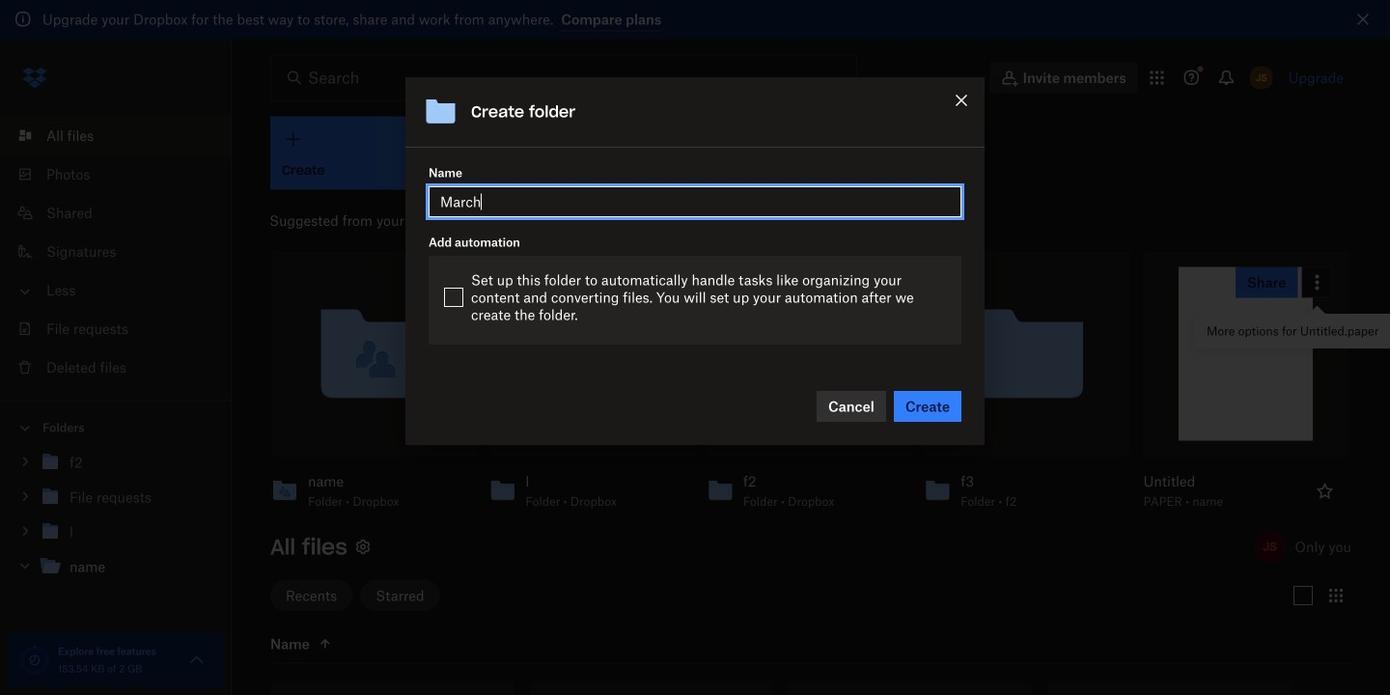 Task type: describe. For each thing, give the bounding box(es) containing it.
less image
[[15, 282, 35, 301]]

folder, l row
[[789, 683, 1032, 695]]

dropbox image
[[15, 58, 54, 97]]

Folder name input text field
[[440, 191, 950, 212]]

folder, f2 row
[[271, 683, 515, 695]]

folder, file requests row
[[530, 683, 773, 695]]



Task type: locate. For each thing, give the bounding box(es) containing it.
group
[[0, 441, 232, 599]]

list
[[0, 105, 232, 400]]

alert
[[0, 0, 1390, 39]]

shared folder, name row
[[1048, 683, 1291, 695]]

list item
[[0, 116, 232, 155]]

dialog
[[406, 77, 985, 445]]



Task type: vqa. For each thing, say whether or not it's contained in the screenshot.
them
no



